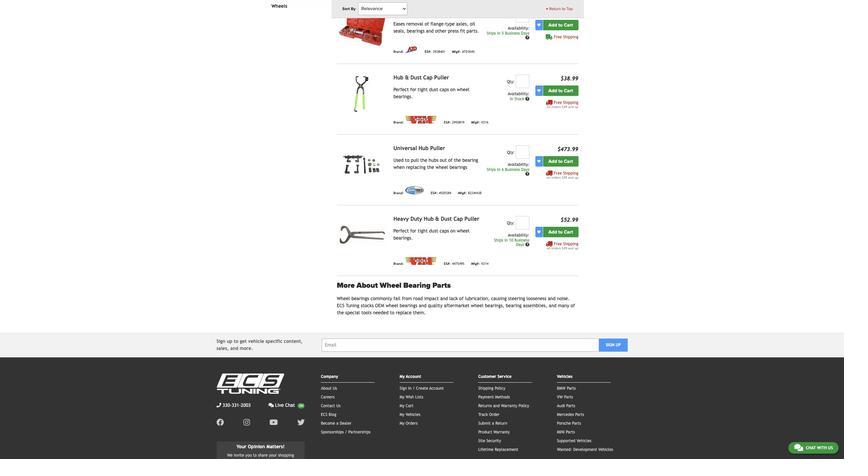 Task type: vqa. For each thing, say whether or not it's contained in the screenshot.
1
no



Task type: locate. For each thing, give the bounding box(es) containing it.
0 horizontal spatial return
[[495, 422, 507, 426]]

2 a from the left
[[492, 422, 494, 426]]

0 horizontal spatial a
[[336, 422, 339, 426]]

brand: for heavy
[[394, 262, 404, 266]]

sign in / create account
[[400, 387, 444, 391]]

cart for $38.99
[[564, 88, 573, 94]]

business for $52.99
[[515, 238, 530, 243]]

days right 6
[[521, 167, 530, 172]]

4475495
[[452, 262, 465, 266]]

ships inside ships in 10 business days
[[494, 238, 503, 243]]

add to wish list image for $473.99
[[537, 160, 541, 163]]

1 vertical spatial bearing
[[506, 303, 522, 309]]

0 vertical spatial chat
[[285, 403, 295, 408]]

orders down the $52.99
[[551, 247, 561, 250]]

on for $38.99
[[547, 105, 550, 109]]

caps for puller
[[440, 87, 449, 92]]

add for $473.99
[[548, 159, 557, 164]]

0 horizontal spatial cap
[[423, 74, 433, 81]]

brand: for slide
[[394, 50, 404, 54]]

Email email field
[[322, 339, 599, 352]]

$49 for $473.99
[[562, 176, 567, 180]]

1 vertical spatial business
[[505, 167, 520, 172]]

for down duty
[[410, 228, 416, 234]]

caps down heavy duty hub & dust cap puller
[[440, 228, 449, 234]]

1 horizontal spatial chat
[[806, 446, 816, 451]]

2 vertical spatial ships
[[494, 238, 503, 243]]

cart down the $52.99
[[564, 229, 573, 235]]

bearing down the steering
[[506, 303, 522, 309]]

careers link
[[321, 395, 335, 400]]

facebook logo image
[[217, 419, 224, 427]]

wheel
[[457, 87, 470, 92], [436, 165, 448, 170], [457, 228, 470, 234], [386, 303, 398, 309], [471, 303, 484, 309]]

1 vertical spatial about
[[321, 387, 332, 391]]

$49 for $38.99
[[562, 105, 567, 109]]

caps down hub & dust cap puller
[[440, 87, 449, 92]]

&
[[405, 74, 409, 81], [435, 216, 439, 222]]

dealer
[[340, 422, 352, 426]]

1 perfect for tight dust caps on wheel bearings. from the top
[[394, 87, 470, 99]]

to right you
[[253, 454, 257, 458]]

bearings. down hub & dust cap puller
[[394, 94, 413, 99]]

question circle image for $52.99
[[525, 243, 530, 247]]

days right the 10
[[516, 243, 524, 247]]

pull
[[411, 158, 419, 163]]

the inside wheel bearings commonly fail from road impact and lack of lubrication, causing steering looseness and noise. ecs tuning stocks oem wheel bearings and quality aftermarket wheel bearings, bearing assemblies, and many of the special tools needed to replace them.
[[337, 310, 344, 316]]

mfg#: for puller
[[471, 121, 480, 125]]

free for $38.99
[[554, 100, 562, 105]]

0 vertical spatial bearings.
[[394, 94, 413, 99]]

1 vertical spatial dust
[[441, 216, 452, 222]]

0 vertical spatial policy
[[495, 387, 505, 391]]

causing
[[491, 296, 507, 302]]

1 horizontal spatial &
[[435, 216, 439, 222]]

caps for dust
[[440, 228, 449, 234]]

ships for slide hammer puller - set
[[487, 31, 496, 36]]

warranty
[[501, 404, 517, 409], [493, 430, 510, 435]]

perfect for tight dust caps on wheel bearings. for cap
[[394, 87, 470, 99]]

supported vehicles
[[557, 439, 591, 444]]

2 vertical spatial ecs
[[258, 460, 264, 460]]

2 tight from the top
[[418, 228, 428, 234]]

availability: up ships in 5 business days
[[508, 26, 530, 31]]

add to cart button for $198.99
[[543, 20, 578, 30]]

1 horizontal spatial /
[[413, 387, 415, 391]]

2 vertical spatial question circle image
[[525, 243, 530, 247]]

of right the out
[[448, 158, 453, 163]]

0 vertical spatial $49
[[562, 105, 567, 109]]

in left stock
[[510, 97, 513, 101]]

up inside sign up to get vehicle specific content, sales, and more.
[[227, 339, 232, 344]]

assemblies,
[[523, 303, 548, 309]]

3 $49 from the top
[[562, 247, 567, 250]]

sign up button
[[599, 339, 628, 352]]

add to wish list image
[[537, 23, 541, 27], [537, 160, 541, 163], [537, 231, 541, 234]]

wheel
[[380, 281, 402, 290], [337, 296, 350, 302]]

1 vertical spatial us
[[336, 404, 341, 409]]

2 vertical spatial in
[[505, 238, 508, 243]]

perfect for tight dust caps on wheel bearings. down heavy duty hub & dust cap puller
[[394, 228, 470, 241]]

ecs left tuning at the left bottom
[[337, 303, 345, 309]]

0 vertical spatial free shipping on orders $49 and up
[[547, 100, 578, 109]]

4 add from the top
[[548, 229, 557, 235]]

& down atd tools - corporate logo
[[405, 74, 409, 81]]

4 availability: from the top
[[508, 233, 530, 238]]

1 vertical spatial vim tools - corporate logo image
[[405, 257, 437, 265]]

free for $473.99
[[554, 171, 562, 176]]

dust down atd tools - corporate logo
[[411, 74, 422, 81]]

bearings.
[[394, 94, 413, 99], [394, 235, 413, 241]]

3 free shipping on orders $49 and up from the top
[[547, 242, 578, 250]]

brand: left baum tools - corporate logo
[[394, 192, 404, 195]]

needed
[[373, 310, 389, 316]]

0 vertical spatial wheel
[[380, 281, 402, 290]]

add to cart down $473.99
[[548, 159, 573, 164]]

caps
[[440, 87, 449, 92], [440, 228, 449, 234]]

3 brand: from the top
[[394, 192, 404, 195]]

tight for dust
[[418, 87, 428, 92]]

become a dealer link
[[321, 422, 352, 426]]

of right many on the bottom right
[[571, 303, 575, 309]]

ecs tuning image
[[217, 374, 284, 394]]

my left the orders
[[400, 422, 405, 426]]

1 vertical spatial perfect for tight dust caps on wheel bearings.
[[394, 228, 470, 241]]

a right submit
[[492, 422, 494, 426]]

4 free from the top
[[554, 242, 562, 247]]

fail
[[394, 296, 401, 302]]

seals,
[[394, 28, 406, 34]]

2 $49 from the top
[[562, 176, 567, 180]]

baum tools - corporate logo image
[[405, 186, 424, 195]]

1 horizontal spatial in
[[510, 97, 513, 101]]

my wish lists
[[400, 395, 423, 400]]

cart down $38.99 at the right
[[564, 88, 573, 94]]

a for become
[[336, 422, 339, 426]]

0 horizontal spatial with
[[248, 460, 256, 460]]

about up careers
[[321, 387, 332, 391]]

add to wish list image
[[537, 89, 541, 92]]

0 horizontal spatial &
[[405, 74, 409, 81]]

0 vertical spatial dust
[[429, 87, 438, 92]]

bearings inside used to pull the hubs out of the bearing when replacing the wheel bearings
[[450, 165, 467, 170]]

availability: up stock
[[508, 92, 530, 96]]

2 add to cart from the top
[[548, 88, 573, 94]]

policy
[[495, 387, 505, 391], [519, 404, 529, 409]]

bearings down from at the bottom of page
[[400, 303, 417, 309]]

free down $473.99
[[554, 171, 562, 176]]

1 horizontal spatial policy
[[519, 404, 529, 409]]

add for $198.99
[[548, 22, 557, 28]]

2 caps from the top
[[440, 228, 449, 234]]

1 vertical spatial in
[[497, 167, 501, 172]]

2 add from the top
[[548, 88, 557, 94]]

question circle image
[[525, 97, 530, 101], [525, 172, 530, 176], [525, 243, 530, 247]]

audi
[[557, 404, 565, 409]]

removal
[[406, 21, 423, 27]]

es#: left 4505584
[[431, 192, 438, 195]]

1 vertical spatial puller
[[430, 145, 445, 152]]

4 my from the top
[[400, 413, 405, 418]]

2 add to cart button from the top
[[543, 85, 578, 96]]

by
[[351, 6, 356, 11]]

add to cart button for $38.99
[[543, 85, 578, 96]]

2 perfect for tight dust caps on wheel bearings. from the top
[[394, 228, 470, 241]]

add to cart button
[[543, 20, 578, 30], [543, 85, 578, 96], [543, 156, 578, 167], [543, 227, 578, 237]]

business right 5
[[505, 31, 520, 36]]

es#2938401 - atd3045 - slide hammer puller - set - eases removal of flange-type axles, oil seals, bearings and other press fit parts. - atd tools - audi bmw volkswagen mercedes benz mini porsche image
[[337, 9, 388, 47]]

return right caret up image
[[549, 6, 561, 11]]

3 add to cart button from the top
[[543, 156, 578, 167]]

2 vertical spatial add to wish list image
[[537, 231, 541, 234]]

perfect for hub
[[394, 87, 409, 92]]

add to cart button for $52.99
[[543, 227, 578, 237]]

2 orders from the top
[[551, 176, 561, 180]]

cap down es#: 2938401
[[423, 74, 433, 81]]

2 vertical spatial business
[[515, 238, 530, 243]]

1 vertical spatial ships
[[487, 167, 496, 172]]

more.
[[240, 346, 253, 351]]

2 vertical spatial us
[[828, 446, 833, 451]]

1 vertical spatial dust
[[429, 228, 438, 234]]

2 availability: from the top
[[508, 92, 530, 96]]

of left 'flange-'
[[425, 21, 429, 27]]

2 perfect from the top
[[394, 228, 409, 234]]

free shipping on orders $49 and up for $38.99
[[547, 100, 578, 109]]

0 vertical spatial add to wish list image
[[537, 23, 541, 27]]

question circle image
[[525, 36, 530, 40]]

matters!
[[266, 445, 285, 450]]

qty: up the 10
[[507, 221, 515, 226]]

1 $49 from the top
[[562, 105, 567, 109]]

my orders
[[400, 422, 418, 426]]

add to cart for $473.99
[[548, 159, 573, 164]]

add to wish list image for $52.99
[[537, 231, 541, 234]]

with right comments icon
[[817, 446, 827, 451]]

1 horizontal spatial wheel
[[380, 281, 402, 290]]

0 horizontal spatial in
[[408, 387, 412, 391]]

parts up 'impact'
[[433, 281, 451, 290]]

oil
[[470, 21, 475, 27]]

comments image
[[269, 403, 274, 408]]

impact
[[424, 296, 439, 302]]

0 vertical spatial us
[[333, 387, 337, 391]]

brand: for hub
[[394, 121, 404, 125]]

1 vertical spatial question circle image
[[525, 172, 530, 176]]

3 qty: from the top
[[507, 150, 515, 155]]

4 brand: from the top
[[394, 262, 404, 266]]

0 vertical spatial return
[[549, 6, 561, 11]]

0 vertical spatial bearing
[[462, 158, 478, 163]]

add to cart for $198.99
[[548, 22, 573, 28]]

0 vertical spatial warranty
[[501, 404, 517, 409]]

wheel up tuning at the left bottom
[[337, 296, 350, 302]]

caret up image
[[546, 7, 548, 11]]

press
[[448, 28, 459, 34]]

us up careers
[[333, 387, 337, 391]]

days up question circle image
[[521, 31, 530, 36]]

vim tools - corporate logo image
[[405, 115, 437, 124], [405, 257, 437, 265]]

0 vertical spatial ecs
[[337, 303, 345, 309]]

slide
[[394, 9, 406, 15]]

1 horizontal spatial ecs
[[321, 413, 327, 418]]

mfg#: left the v216
[[471, 121, 480, 125]]

1 horizontal spatial a
[[492, 422, 494, 426]]

dust down 4505584
[[441, 216, 452, 222]]

2 my from the top
[[400, 395, 405, 400]]

tight down duty
[[418, 228, 428, 234]]

1 free shipping on orders $49 and up from the top
[[547, 100, 578, 109]]

availability: for $38.99
[[508, 92, 530, 96]]

2 vertical spatial free shipping on orders $49 and up
[[547, 242, 578, 250]]

chat
[[285, 403, 295, 408], [806, 446, 816, 451]]

1 vertical spatial tight
[[418, 228, 428, 234]]

sign for sign up to get vehicle specific content, sales, and more.
[[217, 339, 226, 344]]

1 caps from the top
[[440, 87, 449, 92]]

noise.
[[557, 296, 570, 302]]

perfect for tight dust caps on wheel bearings. for &
[[394, 228, 470, 241]]

bearings. for heavy
[[394, 235, 413, 241]]

1 question circle image from the top
[[525, 97, 530, 101]]

0 vertical spatial in
[[497, 31, 501, 36]]

1 my from the top
[[400, 375, 405, 379]]

1 brand: from the top
[[394, 50, 404, 54]]

1 for from the top
[[410, 87, 416, 92]]

0 vertical spatial orders
[[551, 105, 561, 109]]

ships left 6
[[487, 167, 496, 172]]

in inside ships in 10 business days
[[505, 238, 508, 243]]

free shipping on orders $49 and up down $473.99
[[547, 171, 578, 180]]

-
[[446, 9, 448, 15]]

chat with us link
[[789, 443, 839, 454]]

question circle image for $38.99
[[525, 97, 530, 101]]

bearing inside wheel bearings commonly fail from road impact and lack of lubrication, causing steering looseness and noise. ecs tuning stocks oem wheel bearings and quality aftermarket wheel bearings, bearing assemblies, and many of the special tools needed to replace them.
[[506, 303, 522, 309]]

your
[[269, 454, 277, 458]]

add to wish list image for $198.99
[[537, 23, 541, 27]]

3 free from the top
[[554, 171, 562, 176]]

0 vertical spatial with
[[817, 446, 827, 451]]

0 horizontal spatial dust
[[411, 74, 422, 81]]

supported
[[557, 439, 576, 444]]

es#4475495 - v214 - heavy duty hub & dust cap puller - perfect for tight dust caps on wheel bearings. - vim tools - audi bmw volkswagen mercedes benz mini porsche image
[[337, 216, 388, 255]]

shopping
[[278, 454, 294, 458]]

vehicles up bmw parts
[[557, 375, 573, 379]]

0 horizontal spatial sign
[[217, 339, 226, 344]]

atd tools - corporate logo image
[[405, 46, 418, 53]]

to right needed at left bottom
[[390, 310, 394, 316]]

1 vertical spatial days
[[521, 167, 530, 172]]

0 vertical spatial &
[[405, 74, 409, 81]]

None number field
[[516, 9, 530, 22], [516, 75, 530, 88], [516, 145, 530, 159], [516, 216, 530, 230], [516, 9, 530, 22], [516, 75, 530, 88], [516, 145, 530, 159], [516, 216, 530, 230]]

universal hub puller link
[[394, 145, 445, 152]]

$473.99
[[558, 146, 578, 153]]

1 vertical spatial chat
[[806, 446, 816, 451]]

5
[[502, 31, 504, 36]]

eases
[[394, 21, 405, 27]]

1 perfect from the top
[[394, 87, 409, 92]]

3 my from the top
[[400, 404, 405, 409]]

2 for from the top
[[410, 228, 416, 234]]

can
[[277, 460, 283, 460]]

business right the 10
[[515, 238, 530, 243]]

to inside used to pull the hubs out of the bearing when replacing the wheel bearings
[[405, 158, 410, 163]]

vim tools - corporate logo image up the universal hub puller link
[[405, 115, 437, 124]]

2 brand: from the top
[[394, 121, 404, 125]]

4 qty: from the top
[[507, 221, 515, 226]]

parts.
[[467, 28, 479, 34]]

wheels link
[[270, 1, 319, 12]]

business inside ships in 10 business days
[[515, 238, 530, 243]]

3 orders from the top
[[551, 247, 561, 250]]

add to cart up "free shipping"
[[548, 22, 573, 28]]

in
[[510, 97, 513, 101], [408, 387, 412, 391]]

3 add to wish list image from the top
[[537, 231, 541, 234]]

1 dust from the top
[[429, 87, 438, 92]]

2 add to wish list image from the top
[[537, 160, 541, 163]]

ships in 5 business days
[[487, 31, 530, 36]]

mfg#: v214
[[471, 262, 489, 266]]

2 horizontal spatial sign
[[606, 343, 615, 348]]

parts up porsche parts
[[575, 413, 584, 418]]

3 add from the top
[[548, 159, 557, 164]]

puller
[[430, 9, 445, 15]]

my for my cart
[[400, 404, 405, 409]]

parts for mercedes parts
[[575, 413, 584, 418]]

sign inside sign up to get vehicle specific content, sales, and more.
[[217, 339, 226, 344]]

warranty up security
[[493, 430, 510, 435]]

1 bearings. from the top
[[394, 94, 413, 99]]

and down the $52.99
[[568, 247, 574, 250]]

my vehicles link
[[400, 413, 420, 418]]

0 vertical spatial question circle image
[[525, 97, 530, 101]]

ships for heavy duty hub & dust cap puller
[[494, 238, 503, 243]]

mfg#: b234hub
[[458, 192, 482, 195]]

add to cart button up "free shipping"
[[543, 20, 578, 30]]

add to cart for $52.99
[[548, 229, 573, 235]]

add to cart
[[548, 22, 573, 28], [548, 88, 573, 94], [548, 159, 573, 164], [548, 229, 573, 235]]

1 vertical spatial &
[[435, 216, 439, 222]]

methods
[[495, 395, 510, 400]]

twitter logo image
[[297, 419, 305, 427]]

2 free from the top
[[554, 100, 562, 105]]

customer service
[[478, 375, 512, 379]]

in left 6
[[497, 167, 501, 172]]

1 vertical spatial perfect
[[394, 228, 409, 234]]

es#4505584 - b234hub - universal hub puller  - used to pull the hubs out of the bearing when replacing the wheel bearings - baum tools - audi bmw volkswagen mercedes benz mini porsche image
[[337, 145, 388, 184]]

shipping down $38.99 at the right
[[563, 100, 578, 105]]

1 vertical spatial bearings.
[[394, 235, 413, 241]]

ecs inside "we invite you to share your shopping experiences with ecs so we can bette"
[[258, 460, 264, 460]]

duty
[[411, 216, 422, 222]]

es#: left 4475495
[[444, 262, 451, 266]]

/
[[413, 387, 415, 391], [345, 430, 347, 435]]

mfg#: left atd3045
[[452, 50, 461, 54]]

2 question circle image from the top
[[525, 172, 530, 176]]

1 vertical spatial wheel
[[337, 296, 350, 302]]

add to cart button down the $52.99
[[543, 227, 578, 237]]

ships for universal hub puller
[[487, 167, 496, 172]]

ships left the 10
[[494, 238, 503, 243]]

1 add to cart from the top
[[548, 22, 573, 28]]

1 a from the left
[[336, 422, 339, 426]]

free down '$198.99'
[[554, 35, 562, 39]]

add to cart button down $473.99
[[543, 156, 578, 167]]

bearing right the out
[[462, 158, 478, 163]]

fit
[[460, 28, 465, 34]]

with inside "we invite you to share your shopping experiences with ecs so we can bette"
[[248, 460, 256, 460]]

1 vertical spatial for
[[410, 228, 416, 234]]

bearings up mfg#: b234hub
[[450, 165, 467, 170]]

dust
[[429, 87, 438, 92], [429, 228, 438, 234]]

orders for $38.99
[[551, 105, 561, 109]]

perfect for heavy
[[394, 228, 409, 234]]

perfect down hub & dust cap puller
[[394, 87, 409, 92]]

es#: left 2938401
[[425, 50, 432, 54]]

2 qty: from the top
[[507, 79, 515, 84]]

dust for cap
[[429, 87, 438, 92]]

wheels
[[271, 3, 287, 9]]

1 add to wish list image from the top
[[537, 23, 541, 27]]

with down you
[[248, 460, 256, 460]]

us for contact us
[[336, 404, 341, 409]]

bmw
[[557, 387, 566, 391]]

to up "free shipping"
[[558, 22, 563, 28]]

4 add to cart from the top
[[548, 229, 573, 235]]

in up wish
[[408, 387, 412, 391]]

2 bearings. from the top
[[394, 235, 413, 241]]

to left the get
[[234, 339, 238, 344]]

my
[[400, 375, 405, 379], [400, 395, 405, 400], [400, 404, 405, 409], [400, 413, 405, 418], [400, 422, 405, 426]]

v216
[[481, 121, 489, 125]]

free shipping
[[554, 35, 578, 39]]

3 question circle image from the top
[[525, 243, 530, 247]]

$52.99
[[561, 217, 578, 223]]

1 tight from the top
[[418, 87, 428, 92]]

quality
[[428, 303, 443, 309]]

1 add to cart button from the top
[[543, 20, 578, 30]]

my up my vehicles link
[[400, 404, 405, 409]]

used
[[394, 158, 404, 163]]

tight
[[418, 87, 428, 92], [418, 228, 428, 234]]

1 availability: from the top
[[508, 26, 530, 31]]

parts down porsche parts
[[566, 430, 575, 435]]

0 vertical spatial /
[[413, 387, 415, 391]]

es#: left 2950819
[[444, 121, 451, 125]]

sign inside button
[[606, 343, 615, 348]]

ecs down share
[[258, 460, 264, 460]]

mercedes parts link
[[557, 413, 584, 418]]

days inside ships in 10 business days
[[516, 243, 524, 247]]

product warranty link
[[478, 430, 510, 435]]

& right duty
[[435, 216, 439, 222]]

to left top
[[562, 6, 566, 11]]

10
[[509, 238, 513, 243]]

days for $52.99
[[516, 243, 524, 247]]

mercedes parts
[[557, 413, 584, 418]]

free shipping on orders $49 and up for $52.99
[[547, 242, 578, 250]]

1 vertical spatial free shipping on orders $49 and up
[[547, 171, 578, 180]]

1 vertical spatial warranty
[[493, 430, 510, 435]]

0 horizontal spatial ecs
[[258, 460, 264, 460]]

1 horizontal spatial with
[[817, 446, 827, 451]]

1 horizontal spatial cap
[[454, 216, 463, 222]]

1 vim tools - corporate logo image from the top
[[405, 115, 437, 124]]

parts down mercedes parts link
[[572, 422, 581, 426]]

/ down the dealer at the left of page
[[345, 430, 347, 435]]

contact
[[321, 404, 335, 409]]

1 vertical spatial with
[[248, 460, 256, 460]]

shipping for $473.99
[[563, 171, 578, 176]]

about up the commonly
[[357, 281, 378, 290]]

1 add from the top
[[548, 22, 557, 28]]

0 vertical spatial account
[[406, 375, 421, 379]]

2 vim tools - corporate logo image from the top
[[405, 257, 437, 265]]

days for $198.99
[[521, 31, 530, 36]]

add to cart down the $52.99
[[548, 229, 573, 235]]

0 vertical spatial days
[[521, 31, 530, 36]]

wheel inside used to pull the hubs out of the bearing when replacing the wheel bearings
[[436, 165, 448, 170]]

3 add to cart from the top
[[548, 159, 573, 164]]

site security link
[[478, 439, 501, 444]]

bearings. down heavy
[[394, 235, 413, 241]]

tools
[[361, 310, 372, 316]]

sponsorships
[[321, 430, 344, 435]]

bearings down removal
[[407, 28, 425, 34]]

0 vertical spatial ships
[[487, 31, 496, 36]]

1 horizontal spatial bearing
[[506, 303, 522, 309]]

0 vertical spatial for
[[410, 87, 416, 92]]

in left the 10
[[505, 238, 508, 243]]

1 vertical spatial in
[[408, 387, 412, 391]]

free shipping on orders $49 and up down $38.99 at the right
[[547, 100, 578, 109]]

1 horizontal spatial sign
[[400, 387, 407, 391]]

2 dust from the top
[[429, 228, 438, 234]]

0 horizontal spatial /
[[345, 430, 347, 435]]

brand: for universal
[[394, 192, 404, 195]]

sales,
[[217, 346, 229, 351]]

phone image
[[217, 403, 221, 408]]

on for $52.99
[[547, 247, 550, 250]]

for down hub & dust cap puller
[[410, 87, 416, 92]]

business for $473.99
[[505, 167, 520, 172]]

$49 down the $52.99
[[562, 247, 567, 250]]

0 vertical spatial puller
[[434, 74, 449, 81]]

vim tools - corporate logo image for hub
[[405, 257, 437, 265]]

mfg#: for dust
[[471, 262, 480, 266]]

2003
[[241, 403, 251, 408]]

2 horizontal spatial ecs
[[337, 303, 345, 309]]

account up sign in / create account link
[[406, 375, 421, 379]]

dust down heavy duty hub & dust cap puller
[[429, 228, 438, 234]]

shipping down the $52.99
[[563, 242, 578, 247]]

puller down mfg#: b234hub
[[465, 216, 479, 222]]

availability: for $52.99
[[508, 233, 530, 238]]

1 vertical spatial caps
[[440, 228, 449, 234]]

5 my from the top
[[400, 422, 405, 426]]

1 vertical spatial account
[[429, 387, 444, 391]]

vim tools - corporate logo image for dust
[[405, 115, 437, 124]]

2 free shipping on orders $49 and up from the top
[[547, 171, 578, 180]]

porsche parts
[[557, 422, 581, 426]]

cart down wish
[[406, 404, 413, 409]]

perfect for tight dust caps on wheel bearings.
[[394, 87, 470, 99], [394, 228, 470, 241]]

2 vertical spatial days
[[516, 243, 524, 247]]

4 add to cart button from the top
[[543, 227, 578, 237]]

1 vertical spatial orders
[[551, 176, 561, 180]]

3 availability: from the top
[[508, 162, 530, 167]]

dust down hub & dust cap puller
[[429, 87, 438, 92]]

up
[[575, 105, 578, 109], [575, 176, 578, 180], [575, 247, 578, 250], [227, 339, 232, 344], [616, 343, 621, 348]]

ecs left blog at the left bottom of page
[[321, 413, 327, 418]]

1 horizontal spatial about
[[357, 281, 378, 290]]

0 vertical spatial perfect
[[394, 87, 409, 92]]

instagram logo image
[[243, 419, 250, 427]]

and left lack
[[440, 296, 448, 302]]

1 orders from the top
[[551, 105, 561, 109]]

us
[[333, 387, 337, 391], [336, 404, 341, 409], [828, 446, 833, 451]]

1 vertical spatial ecs
[[321, 413, 327, 418]]

and inside eases removal of flange-type axles, oil seals, bearings and other press fit parts.
[[426, 28, 434, 34]]

1 qty: from the top
[[507, 14, 515, 18]]



Task type: describe. For each thing, give the bounding box(es) containing it.
0 vertical spatial dust
[[411, 74, 422, 81]]

about us link
[[321, 387, 337, 391]]

sign up
[[606, 343, 621, 348]]

on for $473.99
[[547, 176, 550, 180]]

lubrication,
[[465, 296, 490, 302]]

cart for $473.99
[[564, 159, 573, 164]]

universal hub puller
[[394, 145, 445, 152]]

lack
[[449, 296, 458, 302]]

my for my vehicles
[[400, 413, 405, 418]]

for for &
[[410, 87, 416, 92]]

and up order
[[493, 404, 500, 409]]

replacing
[[406, 165, 426, 170]]

dust for &
[[429, 228, 438, 234]]

up for $38.99
[[575, 105, 578, 109]]

vehicles right the 'development'
[[598, 448, 613, 453]]

and left many on the bottom right
[[549, 303, 557, 309]]

wheel down fail
[[386, 303, 398, 309]]

bearings. for hub
[[394, 94, 413, 99]]

1 vertical spatial cap
[[454, 216, 463, 222]]

bmw parts
[[557, 387, 576, 391]]

1 free from the top
[[554, 35, 562, 39]]

to down $38.99 at the right
[[558, 88, 563, 94]]

mercedes
[[557, 413, 574, 418]]

so
[[265, 460, 269, 460]]

shipping down '$198.99'
[[563, 35, 578, 39]]

add to cart for $38.99
[[548, 88, 573, 94]]

lifetime
[[478, 448, 494, 453]]

bearings inside eases removal of flange-type axles, oil seals, bearings and other press fit parts.
[[407, 28, 425, 34]]

lists
[[415, 395, 423, 400]]

hub & dust cap puller
[[394, 74, 449, 81]]

eases removal of flange-type axles, oil seals, bearings and other press fit parts.
[[394, 21, 479, 34]]

my wish lists link
[[400, 395, 423, 400]]

my for my account
[[400, 375, 405, 379]]

orders for $52.99
[[551, 247, 561, 250]]

order
[[489, 413, 500, 418]]

bearings,
[[485, 303, 504, 309]]

vehicles up the orders
[[406, 413, 420, 418]]

supported vehicles link
[[557, 439, 591, 444]]

free shipping on orders $49 and up for $473.99
[[547, 171, 578, 180]]

ships in 10 business days
[[494, 238, 530, 247]]

product
[[478, 430, 492, 435]]

add for $52.99
[[548, 229, 557, 235]]

vehicles up wanted: development vehicles
[[577, 439, 591, 444]]

create
[[416, 387, 428, 391]]

up for $52.99
[[575, 247, 578, 250]]

331-
[[232, 403, 241, 408]]

vw parts link
[[557, 395, 573, 400]]

shipping for $52.99
[[563, 242, 578, 247]]

ecs blog link
[[321, 413, 336, 418]]

parts for vw parts
[[564, 395, 573, 400]]

more
[[337, 281, 355, 290]]

shipping up payment on the bottom
[[478, 387, 494, 391]]

parts for audi parts
[[566, 404, 575, 409]]

wheel down lubrication,
[[471, 303, 484, 309]]

0 horizontal spatial policy
[[495, 387, 505, 391]]

my cart
[[400, 404, 413, 409]]

free for $52.99
[[554, 242, 562, 247]]

shipping for $38.99
[[563, 100, 578, 105]]

availability: for $473.99
[[508, 162, 530, 167]]

parts for porsche parts
[[572, 422, 581, 426]]

axles,
[[456, 21, 469, 27]]

question circle image for $473.99
[[525, 172, 530, 176]]

330-
[[223, 403, 232, 408]]

of inside used to pull the hubs out of the bearing when replacing the wheel bearings
[[448, 158, 453, 163]]

audi parts
[[557, 404, 575, 409]]

bearings up the stocks
[[351, 296, 369, 302]]

wheel down heavy duty hub & dust cap puller
[[457, 228, 470, 234]]

returns and warranty policy
[[478, 404, 529, 409]]

es#: for dust
[[444, 262, 451, 266]]

0 horizontal spatial account
[[406, 375, 421, 379]]

b234hub
[[468, 192, 482, 195]]

heavy duty hub & dust cap puller link
[[394, 216, 479, 222]]

and down $473.99
[[568, 176, 574, 180]]

my for my orders
[[400, 422, 405, 426]]

0 vertical spatial hub
[[394, 74, 404, 81]]

in for heavy duty hub & dust cap puller
[[505, 238, 508, 243]]

up for $473.99
[[575, 176, 578, 180]]

experiences
[[226, 460, 247, 460]]

in for slide hammer puller - set
[[497, 31, 501, 36]]

we invite you to share your shopping experiences with ecs so we can bette
[[226, 454, 296, 460]]

from
[[402, 296, 412, 302]]

replacement
[[495, 448, 518, 453]]

my cart link
[[400, 404, 413, 409]]

us for about us
[[333, 387, 337, 391]]

$49 for $52.99
[[562, 247, 567, 250]]

wish
[[406, 395, 414, 400]]

parts for mini parts
[[566, 430, 575, 435]]

lifetime replacement
[[478, 448, 518, 453]]

tight for hub
[[418, 228, 428, 234]]

to inside sign up to get vehicle specific content, sales, and more.
[[234, 339, 238, 344]]

heavy duty hub & dust cap puller
[[394, 216, 479, 222]]

days for $473.99
[[521, 167, 530, 172]]

them.
[[413, 310, 426, 316]]

to down $473.99
[[558, 159, 563, 164]]

special
[[345, 310, 360, 316]]

add for $38.99
[[548, 88, 557, 94]]

we
[[227, 454, 233, 458]]

shipping policy
[[478, 387, 505, 391]]

sign for sign in / create account
[[400, 387, 407, 391]]

of right lack
[[459, 296, 464, 302]]

stocks
[[361, 303, 374, 309]]

bmw parts link
[[557, 387, 576, 391]]

many
[[558, 303, 569, 309]]

of inside eases removal of flange-type axles, oil seals, bearings and other press fit parts.
[[425, 21, 429, 27]]

up inside button
[[616, 343, 621, 348]]

and inside sign up to get vehicle specific content, sales, and more.
[[230, 346, 238, 351]]

company
[[321, 375, 338, 379]]

payment
[[478, 395, 494, 400]]

1 horizontal spatial dust
[[441, 216, 452, 222]]

0 vertical spatial about
[[357, 281, 378, 290]]

in stock
[[510, 97, 525, 101]]

cart for $198.99
[[564, 22, 573, 28]]

the right the out
[[454, 158, 461, 163]]

1 vertical spatial hub
[[419, 145, 429, 152]]

es#: for puller
[[444, 121, 451, 125]]

mini parts link
[[557, 430, 575, 435]]

orders for $473.99
[[551, 176, 561, 180]]

add to cart button for $473.99
[[543, 156, 578, 167]]

es#: 2938401
[[425, 50, 445, 54]]

submit a return link
[[478, 422, 507, 426]]

to inside "we invite you to share your shopping experiences with ecs so we can bette"
[[253, 454, 257, 458]]

qty: for $473.99
[[507, 150, 515, 155]]

1 vertical spatial /
[[345, 430, 347, 435]]

other
[[435, 28, 447, 34]]

type
[[445, 21, 455, 27]]

mfg#: left the b234hub
[[458, 192, 467, 195]]

parts for bmw parts
[[567, 387, 576, 391]]

$38.99
[[561, 75, 578, 82]]

to inside wheel bearings commonly fail from road impact and lack of lubrication, causing steering looseness and noise. ecs tuning stocks oem wheel bearings and quality aftermarket wheel bearings, bearing assemblies, and many of the special tools needed to replace them.
[[390, 310, 394, 316]]

return to top
[[548, 6, 573, 11]]

sponsorships / partnerships link
[[321, 430, 371, 435]]

business for $198.99
[[505, 31, 520, 36]]

top
[[567, 6, 573, 11]]

your
[[237, 445, 247, 450]]

the right pull at the left
[[420, 158, 427, 163]]

return to top link
[[546, 6, 573, 12]]

invite
[[234, 454, 244, 458]]

live chat link
[[269, 402, 305, 409]]

contact us link
[[321, 404, 341, 409]]

es#: for set
[[425, 50, 432, 54]]

availability: for $198.99
[[508, 26, 530, 31]]

0 horizontal spatial about
[[321, 387, 332, 391]]

2 vertical spatial hub
[[424, 216, 434, 222]]

qty: for $52.99
[[507, 221, 515, 226]]

the down hubs
[[427, 165, 434, 170]]

vehicle
[[248, 339, 264, 344]]

out
[[440, 158, 447, 163]]

returns
[[478, 404, 492, 409]]

0 horizontal spatial chat
[[285, 403, 295, 408]]

mfg#: for set
[[452, 50, 461, 54]]

0 vertical spatial in
[[510, 97, 513, 101]]

a for submit
[[492, 422, 494, 426]]

atd3045
[[462, 50, 475, 54]]

bearing inside used to pull the hubs out of the bearing when replacing the wheel bearings
[[462, 158, 478, 163]]

and left the noise.
[[548, 296, 556, 302]]

in for universal hub puller
[[497, 167, 501, 172]]

wheel up 2950819
[[457, 87, 470, 92]]

wanted:
[[557, 448, 572, 453]]

become a dealer
[[321, 422, 352, 426]]

qty: for $198.99
[[507, 14, 515, 18]]

my orders link
[[400, 422, 418, 426]]

qty: for $38.99
[[507, 79, 515, 84]]

mfg#: v216
[[471, 121, 489, 125]]

share
[[258, 454, 268, 458]]

site
[[478, 439, 485, 444]]

6
[[502, 167, 504, 172]]

330-331-2003
[[223, 403, 251, 408]]

my for my wish lists
[[400, 395, 405, 400]]

and down $38.99 at the right
[[568, 105, 574, 109]]

development
[[573, 448, 597, 453]]

comments image
[[794, 444, 803, 452]]

for for duty
[[410, 228, 416, 234]]

ecs inside wheel bearings commonly fail from road impact and lack of lubrication, causing steering looseness and noise. ecs tuning stocks oem wheel bearings and quality aftermarket wheel bearings, bearing assemblies, and many of the special tools needed to replace them.
[[337, 303, 345, 309]]

wheel inside wheel bearings commonly fail from road impact and lack of lubrication, causing steering looseness and noise. ecs tuning stocks oem wheel bearings and quality aftermarket wheel bearings, bearing assemblies, and many of the special tools needed to replace them.
[[337, 296, 350, 302]]

1 vertical spatial policy
[[519, 404, 529, 409]]

youtube logo image
[[269, 419, 278, 427]]

2938401
[[433, 50, 445, 54]]

live
[[275, 403, 284, 408]]

opinion
[[248, 445, 265, 450]]

your opinion matters!
[[237, 445, 285, 450]]

1 horizontal spatial account
[[429, 387, 444, 391]]

live chat
[[275, 403, 295, 408]]

sign for sign up
[[606, 343, 615, 348]]

and up them.
[[419, 303, 427, 309]]

track
[[478, 413, 488, 418]]

2 vertical spatial puller
[[465, 216, 479, 222]]

1 horizontal spatial return
[[549, 6, 561, 11]]

es#2950819 - v216 - hub & dust cap puller - perfect for tight dust caps on wheel bearings. - vim tools - audi bmw volkswagen mercedes benz mini porsche image
[[337, 75, 388, 113]]

to down the $52.99
[[558, 229, 563, 235]]

cart for $52.99
[[564, 229, 573, 235]]



